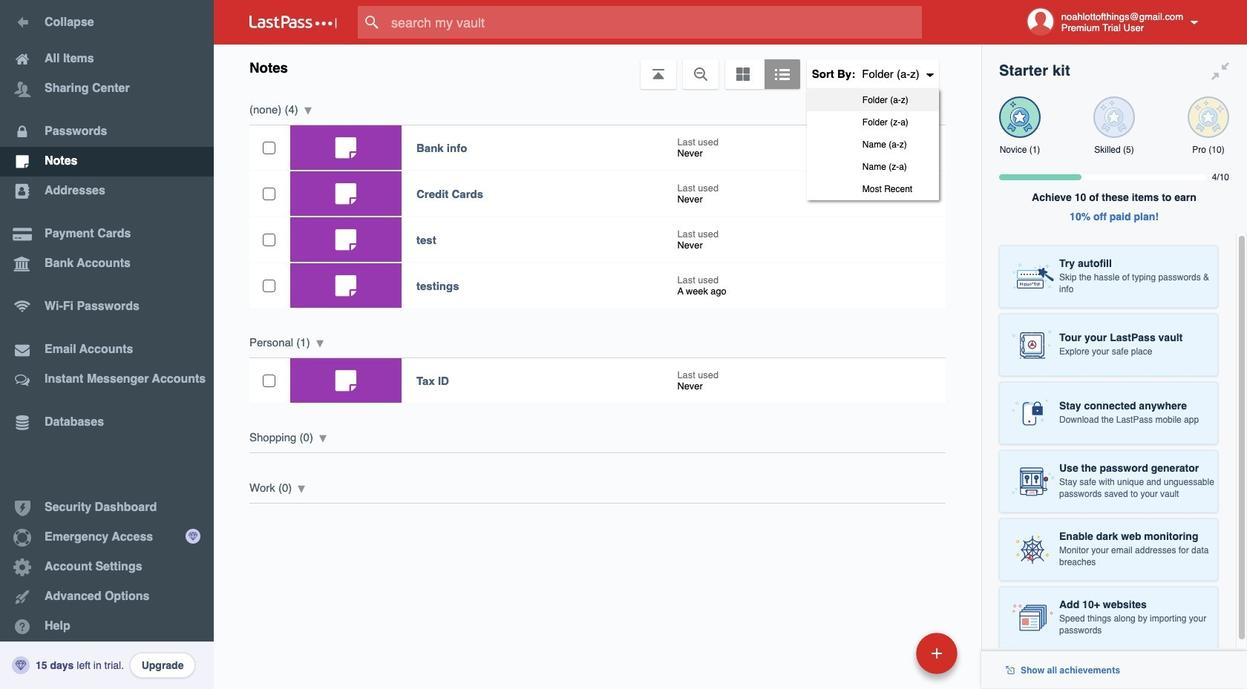 Task type: describe. For each thing, give the bounding box(es) containing it.
main navigation navigation
[[0, 0, 214, 690]]

new item element
[[814, 632, 963, 675]]



Task type: vqa. For each thing, say whether or not it's contained in the screenshot.
alert
no



Task type: locate. For each thing, give the bounding box(es) containing it.
Search search field
[[358, 6, 951, 39]]

new item navigation
[[814, 629, 967, 690]]

vault options navigation
[[214, 45, 981, 200]]

search my vault text field
[[358, 6, 951, 39]]

lastpass image
[[249, 16, 337, 29]]



